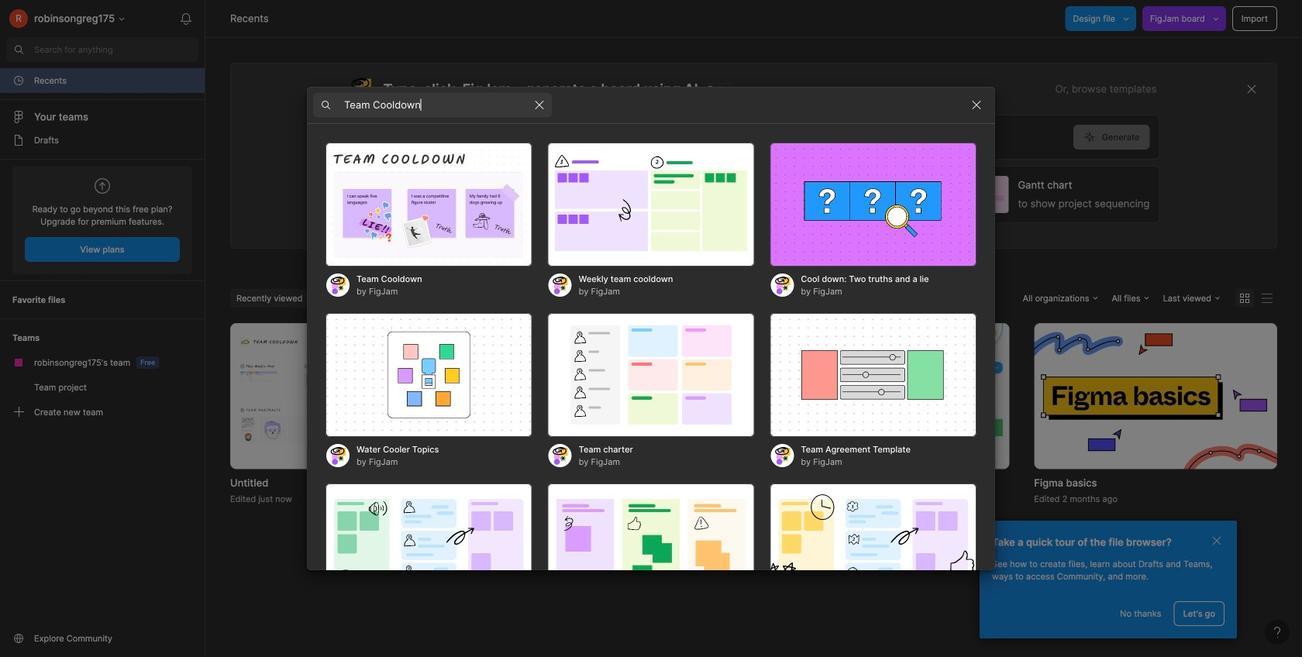 Task type: locate. For each thing, give the bounding box(es) containing it.
dialog
[[307, 86, 996, 658]]

recent 16 image
[[12, 74, 25, 87]]

bell 32 image
[[174, 6, 199, 31]]

team meeting agenda image
[[770, 484, 977, 608]]

community 16 image
[[12, 633, 25, 645]]

team agreement template image
[[770, 313, 977, 437]]

search 32 image
[[6, 37, 31, 62]]

file thumbnail image
[[498, 323, 742, 469], [767, 323, 1010, 469], [1035, 323, 1278, 469], [238, 333, 466, 459]]

weekly team cooldown image
[[548, 143, 755, 267]]

Search templates text field
[[344, 96, 527, 114]]

team stand up image
[[548, 484, 755, 608]]



Task type: vqa. For each thing, say whether or not it's contained in the screenshot.
View Comments Image
no



Task type: describe. For each thing, give the bounding box(es) containing it.
water cooler topics image
[[326, 313, 533, 437]]

cool down: two truths and a lie image
[[770, 143, 977, 267]]

Ex: A weekly team meeting, starting with an ice breaker field
[[349, 116, 1074, 159]]

team weekly image
[[326, 484, 533, 608]]

Search for anything text field
[[34, 43, 199, 56]]

team cooldown image
[[326, 143, 533, 267]]

page 16 image
[[12, 134, 25, 147]]

team charter image
[[548, 313, 755, 437]]



